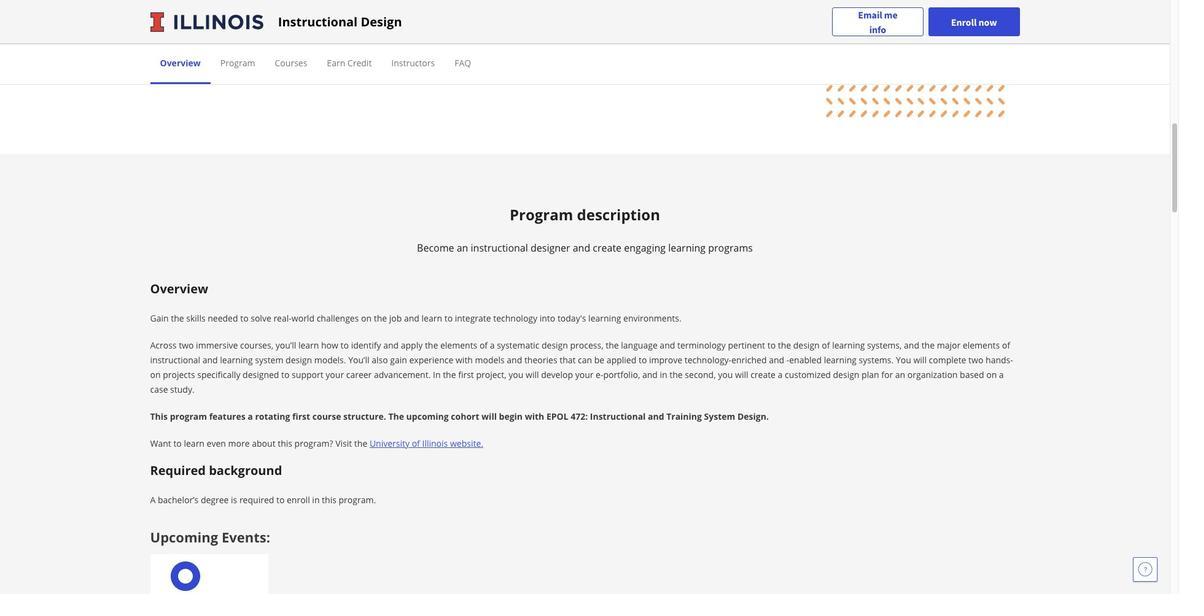 Task type: locate. For each thing, give the bounding box(es) containing it.
overview up skills on the bottom of page
[[150, 281, 208, 297]]

0 horizontal spatial this
[[278, 438, 292, 450]]

design.
[[738, 411, 769, 423]]

courses,
[[240, 340, 273, 351]]

of up models
[[480, 340, 488, 351]]

system
[[704, 411, 736, 423]]

two up based
[[969, 355, 984, 366]]

will left begin
[[482, 411, 497, 423]]

this right about
[[278, 438, 292, 450]]

required
[[240, 495, 274, 506]]

0 vertical spatial first
[[458, 369, 474, 381]]

in
[[433, 369, 441, 381]]

to left solve in the bottom of the page
[[240, 313, 249, 324]]

across
[[150, 340, 177, 351]]

background
[[209, 463, 282, 479]]

become
[[417, 241, 454, 255]]

1 horizontal spatial with
[[456, 355, 473, 366]]

projects
[[163, 369, 195, 381]]

help center image
[[1138, 563, 1153, 578]]

the left major
[[922, 340, 935, 351]]

models.
[[314, 355, 346, 366]]

build
[[360, 41, 380, 52]]

1 vertical spatial two
[[969, 355, 984, 366]]

become an instructional designer and create engaging learning programs
[[417, 241, 753, 255]]

language
[[621, 340, 658, 351]]

specifically
[[197, 369, 241, 381]]

in down improve
[[660, 369, 668, 381]]

overview
[[160, 57, 201, 69], [150, 281, 208, 297]]

live
[[190, 16, 214, 33]]

overview inside certificate menu element
[[160, 57, 201, 69]]

an right for
[[896, 369, 906, 381]]

to left help
[[330, 41, 338, 52]]

of
[[480, 340, 488, 351], [822, 340, 830, 351], [1003, 340, 1011, 351], [412, 438, 420, 450]]

enriched
[[732, 355, 767, 366]]

a left customized on the right bottom of page
[[778, 369, 783, 381]]

your down can
[[575, 369, 594, 381]]

designer
[[531, 241, 570, 255]]

professional
[[403, 41, 453, 52]]

instructional left designer
[[471, 241, 528, 255]]

to
[[330, 41, 338, 52], [240, 313, 249, 324], [445, 313, 453, 324], [341, 340, 349, 351], [768, 340, 776, 351], [639, 355, 647, 366], [281, 369, 290, 381], [174, 438, 182, 450], [276, 495, 285, 506]]

begin
[[499, 411, 523, 423]]

design left plan at right
[[833, 369, 860, 381]]

and down immersive
[[203, 355, 218, 366]]

certificate menu element
[[150, 44, 1020, 84]]

to right "pertinent"
[[768, 340, 776, 351]]

and left -
[[769, 355, 785, 366]]

this
[[278, 438, 292, 450], [322, 495, 337, 506]]

0 vertical spatial an
[[457, 241, 468, 255]]

your right build
[[383, 41, 401, 52]]

0 horizontal spatial program
[[220, 57, 255, 69]]

elements up hands-
[[963, 340, 1000, 351]]

earn
[[327, 57, 345, 69]]

2 horizontal spatial on
[[987, 369, 997, 381]]

this left program.
[[322, 495, 337, 506]]

enroll now
[[952, 16, 997, 28]]

sessions
[[218, 16, 269, 33]]

2 horizontal spatial learn
[[422, 313, 442, 324]]

1 vertical spatial instructional
[[150, 355, 200, 366]]

about
[[252, 438, 276, 450]]

with up program link
[[223, 41, 240, 52]]

to down 'language'
[[639, 355, 647, 366]]

and down systematic
[[507, 355, 522, 366]]

solve
[[251, 313, 271, 324]]

in right enroll
[[312, 495, 320, 506]]

design up "support" on the left
[[286, 355, 312, 366]]

create down the enriched
[[751, 369, 776, 381]]

and up gain
[[383, 340, 399, 351]]

1 horizontal spatial first
[[458, 369, 474, 381]]

1 horizontal spatial instructional
[[471, 241, 528, 255]]

two
[[179, 340, 194, 351], [969, 355, 984, 366]]

-
[[787, 355, 790, 366]]

the right visit
[[354, 438, 368, 450]]

a up models
[[490, 340, 495, 351]]

1 horizontal spatial program
[[510, 205, 573, 225]]

live sessions
[[190, 16, 269, 33]]

1 vertical spatial with
[[456, 355, 473, 366]]

major
[[937, 340, 961, 351]]

instructional
[[278, 13, 358, 30], [590, 411, 646, 423]]

learn left even
[[184, 438, 205, 450]]

0 vertical spatial overview
[[160, 57, 201, 69]]

an right become
[[457, 241, 468, 255]]

instructional right 472: at the left bottom of page
[[590, 411, 646, 423]]

to right want at the bottom
[[174, 438, 182, 450]]

1 horizontal spatial an
[[896, 369, 906, 381]]

two right across
[[179, 340, 194, 351]]

help
[[341, 41, 358, 52]]

2 vertical spatial learn
[[184, 438, 205, 450]]

gain
[[150, 313, 169, 324]]

create down description
[[593, 241, 622, 255]]

rotating
[[255, 411, 290, 423]]

design
[[542, 340, 568, 351], [794, 340, 820, 351], [286, 355, 312, 366], [833, 369, 860, 381]]

create inside across two immersive courses, you'll learn how to identify and apply the elements of a systematic design process, the language and terminology pertinent to the design of learning systems, and the major elements of instructional and learning system design models. you'll also gain experience with models and theories that can be applied to improve technology-enriched and -enabled learning systems. you will complete two hands- on projects specifically designed to support your career advancement. in the first project, you will develop your e-portfolio, and in the second, you will create a customized design plan for an organization based on a case study.
[[751, 369, 776, 381]]

the right gain
[[171, 313, 184, 324]]

in inside across two immersive courses, you'll learn how to identify and apply the elements of a systematic design process, the language and terminology pertinent to the design of learning systems, and the major elements of instructional and learning system design models. you'll also gain experience with models and theories that can be applied to improve technology-enriched and -enabled learning systems. you will complete two hands- on projects specifically designed to support your career advancement. in the first project, you will develop your e-portfolio, and in the second, you will create a customized design plan for an organization based on a case study.
[[660, 369, 668, 381]]

a
[[490, 340, 495, 351], [778, 369, 783, 381], [1000, 369, 1004, 381], [248, 411, 253, 423]]

0 vertical spatial program
[[220, 57, 255, 69]]

elements
[[440, 340, 478, 351], [963, 340, 1000, 351]]

1 vertical spatial create
[[751, 369, 776, 381]]

description
[[577, 205, 660, 225]]

across two immersive courses, you'll learn how to identify and apply the elements of a systematic design process, the language and terminology pertinent to the design of learning systems, and the major elements of instructional and learning system design models. you'll also gain experience with models and theories that can be applied to improve technology-enriched and -enabled learning systems. you will complete two hands- on projects specifically designed to support your career advancement. in the first project, you will develop your e-portfolio, and in the second, you will create a customized design plan for an organization based on a case study.
[[150, 340, 1014, 396]]

1 vertical spatial an
[[896, 369, 906, 381]]

0 vertical spatial instructional
[[471, 241, 528, 255]]

0 horizontal spatial instructional
[[150, 355, 200, 366]]

first left "project,"
[[458, 369, 474, 381]]

0 horizontal spatial create
[[593, 241, 622, 255]]

a left rotating
[[248, 411, 253, 423]]

0 vertical spatial two
[[179, 340, 194, 351]]

process,
[[570, 340, 604, 351]]

0 horizontal spatial elements
[[440, 340, 478, 351]]

you
[[509, 369, 524, 381], [718, 369, 733, 381]]

learn
[[422, 313, 442, 324], [299, 340, 319, 351], [184, 438, 205, 450]]

elements down integrate
[[440, 340, 478, 351]]

design up enabled
[[794, 340, 820, 351]]

of up customized on the right bottom of page
[[822, 340, 830, 351]]

program for program description
[[510, 205, 573, 225]]

with left epol
[[525, 411, 545, 423]]

0 horizontal spatial two
[[179, 340, 194, 351]]

case
[[150, 384, 168, 396]]

learn left how
[[299, 340, 319, 351]]

0 horizontal spatial an
[[457, 241, 468, 255]]

events:
[[222, 528, 270, 547]]

hands-
[[986, 355, 1014, 366]]

for
[[882, 369, 893, 381]]

you right "project,"
[[509, 369, 524, 381]]

and right "job" on the bottom left
[[404, 313, 420, 324]]

1 vertical spatial program
[[510, 205, 573, 225]]

1 vertical spatial in
[[312, 495, 320, 506]]

learn inside across two immersive courses, you'll learn how to identify and apply the elements of a systematic design process, the language and terminology pertinent to the design of learning systems, and the major elements of instructional and learning system design models. you'll also gain experience with models and theories that can be applied to improve technology-enriched and -enabled learning systems. you will complete two hands- on projects specifically designed to support your career advancement. in the first project, you will develop your e-portfolio, and in the second, you will create a customized design plan for an organization based on a case study.
[[299, 340, 319, 351]]

visit
[[336, 438, 352, 450]]

on up identify
[[361, 313, 372, 324]]

this program features a rotating first course structure. the upcoming cohort will begin with epol 472: instructional and training system design.
[[150, 411, 769, 423]]

plan
[[862, 369, 880, 381]]

1 elements from the left
[[440, 340, 478, 351]]

2 vertical spatial with
[[525, 411, 545, 423]]

1 horizontal spatial create
[[751, 369, 776, 381]]

1 horizontal spatial learn
[[299, 340, 319, 351]]

overview link
[[160, 57, 201, 69]]

with left models
[[456, 355, 473, 366]]

applied
[[607, 355, 637, 366]]

job
[[389, 313, 402, 324]]

interact with instructors and peers to help build your professional network.
[[190, 41, 490, 52]]

1 vertical spatial first
[[292, 411, 310, 423]]

program
[[220, 57, 255, 69], [510, 205, 573, 225]]

instructional up projects
[[150, 355, 200, 366]]

0 vertical spatial in
[[660, 369, 668, 381]]

first
[[458, 369, 474, 381], [292, 411, 310, 423]]

0 horizontal spatial first
[[292, 411, 310, 423]]

0 horizontal spatial you
[[509, 369, 524, 381]]

earn credit link
[[327, 57, 372, 69]]

a down hands-
[[1000, 369, 1004, 381]]

1 horizontal spatial two
[[969, 355, 984, 366]]

instructional inside across two immersive courses, you'll learn how to identify and apply the elements of a systematic design process, the language and terminology pertinent to the design of learning systems, and the major elements of instructional and learning system design models. you'll also gain experience with models and theories that can be applied to improve technology-enriched and -enabled learning systems. you will complete two hands- on projects specifically designed to support your career advancement. in the first project, you will develop your e-portfolio, and in the second, you will create a customized design plan for an organization based on a case study.
[[150, 355, 200, 366]]

on up case
[[150, 369, 161, 381]]

program up designer
[[510, 205, 573, 225]]

0 vertical spatial instructional
[[278, 13, 358, 30]]

you down technology-
[[718, 369, 733, 381]]

design up that
[[542, 340, 568, 351]]

info
[[870, 23, 887, 35]]

program down instructors
[[220, 57, 255, 69]]

1 horizontal spatial you
[[718, 369, 733, 381]]

and down improve
[[643, 369, 658, 381]]

theories
[[525, 355, 558, 366]]

first inside across two immersive courses, you'll learn how to identify and apply the elements of a systematic design process, the language and terminology pertinent to the design of learning systems, and the major elements of instructional and learning system design models. you'll also gain experience with models and theories that can be applied to improve technology-enriched and -enabled learning systems. you will complete two hands- on projects specifically designed to support your career advancement. in the first project, you will develop your e-portfolio, and in the second, you will create a customized design plan for an organization based on a case study.
[[458, 369, 474, 381]]

on
[[361, 313, 372, 324], [150, 369, 161, 381], [987, 369, 997, 381]]

1 horizontal spatial this
[[322, 495, 337, 506]]

enroll
[[287, 495, 310, 506]]

and
[[288, 41, 303, 52], [573, 241, 591, 255], [404, 313, 420, 324], [383, 340, 399, 351], [660, 340, 675, 351], [904, 340, 920, 351], [203, 355, 218, 366], [507, 355, 522, 366], [769, 355, 785, 366], [643, 369, 658, 381], [648, 411, 664, 423]]

course
[[313, 411, 341, 423]]

instructional up peers
[[278, 13, 358, 30]]

and up courses link
[[288, 41, 303, 52]]

0 vertical spatial create
[[593, 241, 622, 255]]

the down improve
[[670, 369, 683, 381]]

1 vertical spatial instructional
[[590, 411, 646, 423]]

1 horizontal spatial instructional
[[590, 411, 646, 423]]

pertinent
[[728, 340, 766, 351]]

1 vertical spatial learn
[[299, 340, 319, 351]]

the
[[171, 313, 184, 324], [374, 313, 387, 324], [425, 340, 438, 351], [606, 340, 619, 351], [778, 340, 791, 351], [922, 340, 935, 351], [443, 369, 456, 381], [670, 369, 683, 381], [354, 438, 368, 450]]

study.
[[170, 384, 195, 396]]

overview down interact
[[160, 57, 201, 69]]

the up -
[[778, 340, 791, 351]]

and up improve
[[660, 340, 675, 351]]

your down models.
[[326, 369, 344, 381]]

1 horizontal spatial in
[[660, 369, 668, 381]]

on down hands-
[[987, 369, 997, 381]]

a
[[150, 495, 156, 506]]

you
[[896, 355, 912, 366]]

learn up apply
[[422, 313, 442, 324]]

1 horizontal spatial elements
[[963, 340, 1000, 351]]

to down system
[[281, 369, 290, 381]]

0 horizontal spatial in
[[312, 495, 320, 506]]

1 vertical spatial this
[[322, 495, 337, 506]]

program inside certificate menu element
[[220, 57, 255, 69]]

first left course
[[292, 411, 310, 423]]

in
[[660, 369, 668, 381], [312, 495, 320, 506]]

to left enroll
[[276, 495, 285, 506]]

want to learn even more about this program? visit the university of illinois website.
[[150, 438, 484, 450]]

0 horizontal spatial with
[[223, 41, 240, 52]]

support
[[292, 369, 324, 381]]

2 elements from the left
[[963, 340, 1000, 351]]



Task type: describe. For each thing, give the bounding box(es) containing it.
e-
[[596, 369, 604, 381]]

peers
[[305, 41, 328, 52]]

portfolio,
[[604, 369, 640, 381]]

design
[[361, 13, 402, 30]]

and left training
[[648, 411, 664, 423]]

credit
[[348, 57, 372, 69]]

more
[[228, 438, 250, 450]]

bachelor's
[[158, 495, 199, 506]]

email me info
[[858, 8, 898, 35]]

will right you
[[914, 355, 927, 366]]

of up hands-
[[1003, 340, 1011, 351]]

instructional design
[[278, 13, 402, 30]]

second,
[[685, 369, 716, 381]]

systematic
[[497, 340, 540, 351]]

earn credit
[[327, 57, 372, 69]]

university of illinois website. link
[[370, 438, 484, 450]]

the left "job" on the bottom left
[[374, 313, 387, 324]]

into
[[540, 313, 556, 324]]

want
[[150, 438, 171, 450]]

1 horizontal spatial your
[[383, 41, 401, 52]]

interact
[[190, 41, 221, 52]]

be
[[595, 355, 605, 366]]

world
[[292, 313, 315, 324]]

develop
[[541, 369, 573, 381]]

to left integrate
[[445, 313, 453, 324]]

the
[[389, 411, 404, 423]]

terminology
[[678, 340, 726, 351]]

learning up systems.
[[833, 340, 865, 351]]

experience
[[409, 355, 454, 366]]

0 horizontal spatial your
[[326, 369, 344, 381]]

1 you from the left
[[509, 369, 524, 381]]

courses link
[[275, 57, 307, 69]]

the up applied
[[606, 340, 619, 351]]

2 horizontal spatial your
[[575, 369, 594, 381]]

improve
[[649, 355, 683, 366]]

identify
[[351, 340, 381, 351]]

will down the enriched
[[735, 369, 749, 381]]

will down theories
[[526, 369, 539, 381]]

systems.
[[859, 355, 894, 366]]

learning right enabled
[[824, 355, 857, 366]]

upcoming
[[406, 411, 449, 423]]

that
[[560, 355, 576, 366]]

instructors
[[392, 57, 435, 69]]

this
[[150, 411, 168, 423]]

advancement.
[[374, 369, 431, 381]]

mtdp redesign overview visual image
[[600, 0, 1005, 117]]

website.
[[450, 438, 484, 450]]

the up experience
[[425, 340, 438, 351]]

0 vertical spatial with
[[223, 41, 240, 52]]

to right how
[[341, 340, 349, 351]]

1 horizontal spatial on
[[361, 313, 372, 324]]

and right designer
[[573, 241, 591, 255]]

0 vertical spatial this
[[278, 438, 292, 450]]

also
[[372, 355, 388, 366]]

skills
[[186, 313, 206, 324]]

gain
[[390, 355, 407, 366]]

an inside across two immersive courses, you'll learn how to identify and apply the elements of a systematic design process, the language and terminology pertinent to the design of learning systems, and the major elements of instructional and learning system design models. you'll also gain experience with models and theories that can be applied to improve technology-enriched and -enabled learning systems. you will complete two hands- on projects specifically designed to support your career advancement. in the first project, you will develop your e-portfolio, and in the second, you will create a customized design plan for an organization based on a case study.
[[896, 369, 906, 381]]

technology
[[494, 313, 538, 324]]

program link
[[220, 57, 255, 69]]

structure.
[[343, 411, 386, 423]]

0 vertical spatial learn
[[422, 313, 442, 324]]

1 vertical spatial overview
[[150, 281, 208, 297]]

required background
[[150, 463, 282, 479]]

challenges
[[317, 313, 359, 324]]

you'll
[[276, 340, 296, 351]]

systems,
[[868, 340, 902, 351]]

2 horizontal spatial with
[[525, 411, 545, 423]]

university
[[370, 438, 410, 450]]

enroll now button
[[929, 7, 1020, 36]]

faq
[[455, 57, 471, 69]]

programs
[[709, 241, 753, 255]]

webinar image image
[[150, 555, 268, 595]]

learning right engaging
[[669, 241, 706, 255]]

0 horizontal spatial learn
[[184, 438, 205, 450]]

of left illinois
[[412, 438, 420, 450]]

program description
[[510, 205, 660, 225]]

program.
[[339, 495, 376, 506]]

technology-
[[685, 355, 732, 366]]

needed
[[208, 313, 238, 324]]

program for program link
[[220, 57, 255, 69]]

project,
[[476, 369, 507, 381]]

learning up the process,
[[589, 313, 621, 324]]

upcoming
[[150, 528, 218, 547]]

instructors link
[[392, 57, 435, 69]]

real-
[[274, 313, 292, 324]]

email me info button
[[833, 7, 924, 37]]

with inside across two immersive courses, you'll learn how to identify and apply the elements of a systematic design process, the language and terminology pertinent to the design of learning systems, and the major elements of instructional and learning system design models. you'll also gain experience with models and theories that can be applied to improve technology-enriched and -enabled learning systems. you will complete two hands- on projects specifically designed to support your career advancement. in the first project, you will develop your e-portfolio, and in the second, you will create a customized design plan for an organization based on a case study.
[[456, 355, 473, 366]]

0 horizontal spatial instructional
[[278, 13, 358, 30]]

complete
[[929, 355, 967, 366]]

0 horizontal spatial on
[[150, 369, 161, 381]]

now
[[979, 16, 997, 28]]

faq link
[[455, 57, 471, 69]]

system
[[255, 355, 284, 366]]

apply
[[401, 340, 423, 351]]

university of illinois image
[[150, 12, 263, 32]]

learning up specifically
[[220, 355, 253, 366]]

and up you
[[904, 340, 920, 351]]

career
[[346, 369, 372, 381]]

472:
[[571, 411, 588, 423]]

models
[[475, 355, 505, 366]]

required
[[150, 463, 206, 479]]

you'll
[[348, 355, 370, 366]]

customized
[[785, 369, 831, 381]]

2 you from the left
[[718, 369, 733, 381]]

the right the in
[[443, 369, 456, 381]]

based
[[960, 369, 985, 381]]

can
[[578, 355, 592, 366]]

program
[[170, 411, 207, 423]]



Task type: vqa. For each thing, say whether or not it's contained in the screenshot.
Design.
yes



